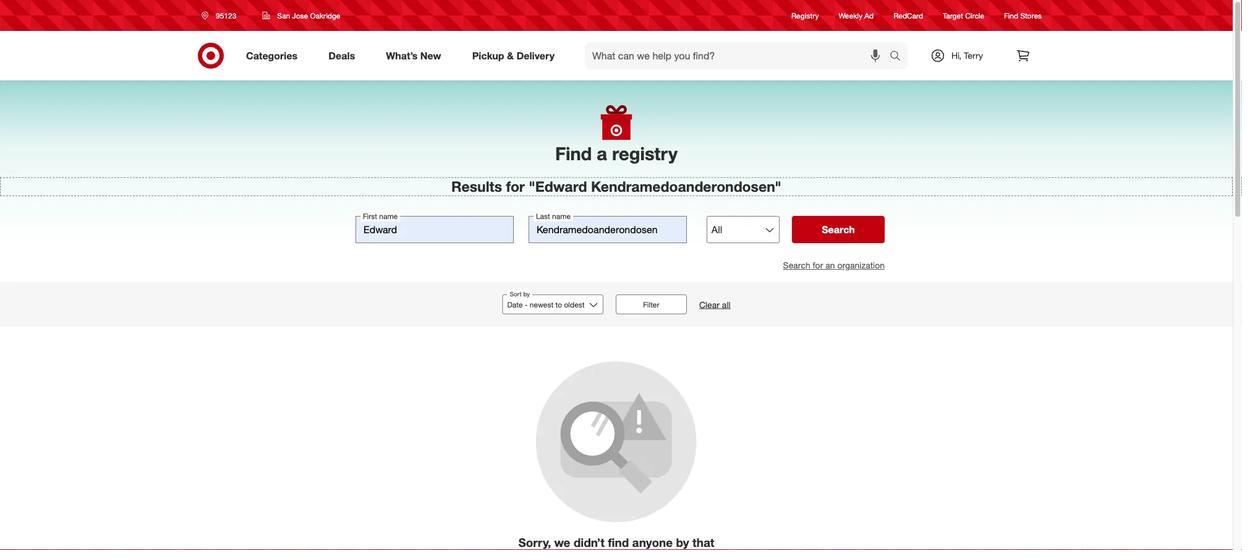 Task type: vqa. For each thing, say whether or not it's contained in the screenshot.
top CARDS
no



Task type: describe. For each thing, give the bounding box(es) containing it.
organization
[[838, 260, 885, 271]]

for for results
[[506, 178, 525, 195]]

pickup & delivery link
[[462, 42, 570, 69]]

what's new
[[386, 50, 442, 62]]

pickup & delivery
[[472, 50, 555, 62]]

redcard
[[894, 11, 924, 20]]

target
[[944, 11, 964, 20]]

weekly ad
[[839, 11, 874, 20]]

terry
[[965, 50, 984, 61]]

&
[[507, 50, 514, 62]]

"edward
[[529, 178, 587, 195]]

pickup
[[472, 50, 505, 62]]

filter button
[[616, 294, 687, 314]]

95123
[[216, 11, 237, 20]]

that
[[693, 535, 715, 549]]

name.
[[600, 550, 634, 550]]

categories
[[246, 50, 298, 62]]

find for find a registry
[[556, 142, 592, 164]]

search for an organization
[[784, 260, 885, 271]]

jose
[[292, 11, 308, 20]]

an
[[826, 260, 836, 271]]

find a registry
[[556, 142, 678, 164]]

clear all
[[700, 299, 731, 310]]

deals
[[329, 50, 355, 62]]

search error image
[[536, 361, 698, 523]]

clear all button
[[700, 298, 731, 311]]

hi,
[[952, 50, 962, 61]]

What can we help you find? suggestions appear below search field
[[585, 42, 893, 69]]

delivery
[[517, 50, 555, 62]]

find stores link
[[1005, 10, 1043, 21]]

weekly ad link
[[839, 10, 874, 21]]

san
[[277, 11, 290, 20]]

sorry, we didn't find anyone by that name.
[[519, 535, 715, 550]]

ad
[[865, 11, 874, 20]]

search for search for an organization
[[784, 260, 811, 271]]

what's
[[386, 50, 418, 62]]

target circle link
[[944, 10, 985, 21]]

what's new link
[[376, 42, 457, 69]]

registry link
[[792, 10, 819, 21]]



Task type: locate. For each thing, give the bounding box(es) containing it.
95123 button
[[194, 4, 250, 27]]

search for search
[[822, 223, 856, 235]]

registry
[[792, 11, 819, 20]]

oakridge
[[310, 11, 341, 20]]

all
[[723, 299, 731, 310]]

1 vertical spatial search
[[784, 260, 811, 271]]

for
[[506, 178, 525, 195], [813, 260, 824, 271]]

search left an
[[784, 260, 811, 271]]

target circle
[[944, 11, 985, 20]]

search button
[[885, 42, 914, 72]]

0 horizontal spatial find
[[556, 142, 592, 164]]

find stores
[[1005, 11, 1043, 20]]

search for an organization link
[[784, 260, 885, 271]]

find
[[1005, 11, 1019, 20], [556, 142, 592, 164]]

for right results
[[506, 178, 525, 195]]

1 horizontal spatial search
[[822, 223, 856, 235]]

0 vertical spatial for
[[506, 178, 525, 195]]

redcard link
[[894, 10, 924, 21]]

sorry,
[[519, 535, 551, 549]]

for for search
[[813, 260, 824, 271]]

0 vertical spatial find
[[1005, 11, 1019, 20]]

search
[[822, 223, 856, 235], [784, 260, 811, 271]]

weekly
[[839, 11, 863, 20]]

search
[[885, 51, 914, 63]]

categories link
[[236, 42, 313, 69]]

search inside button
[[822, 223, 856, 235]]

circle
[[966, 11, 985, 20]]

results for "edward kendramedoanderondosen"
[[452, 178, 782, 195]]

san jose oakridge
[[277, 11, 341, 20]]

san jose oakridge button
[[255, 4, 349, 27]]

results
[[452, 178, 502, 195]]

stores
[[1021, 11, 1043, 20]]

find left a
[[556, 142, 592, 164]]

0 horizontal spatial for
[[506, 178, 525, 195]]

deals link
[[318, 42, 371, 69]]

new
[[421, 50, 442, 62]]

didn't
[[574, 535, 605, 549]]

a
[[597, 142, 608, 164]]

None text field
[[356, 216, 514, 243]]

we
[[555, 535, 571, 549]]

clear
[[700, 299, 720, 310]]

by
[[676, 535, 690, 549]]

search button
[[793, 216, 885, 243]]

find for find stores
[[1005, 11, 1019, 20]]

1 horizontal spatial find
[[1005, 11, 1019, 20]]

anyone
[[633, 535, 673, 549]]

registry
[[613, 142, 678, 164]]

None text field
[[529, 216, 687, 243]]

0 horizontal spatial search
[[784, 260, 811, 271]]

kendramedoanderondosen"
[[591, 178, 782, 195]]

1 vertical spatial for
[[813, 260, 824, 271]]

find
[[608, 535, 629, 549]]

filter
[[644, 300, 660, 309]]

1 horizontal spatial for
[[813, 260, 824, 271]]

hi, terry
[[952, 50, 984, 61]]

0 vertical spatial search
[[822, 223, 856, 235]]

for left an
[[813, 260, 824, 271]]

1 vertical spatial find
[[556, 142, 592, 164]]

search up search for an organization link
[[822, 223, 856, 235]]

find left stores on the right top
[[1005, 11, 1019, 20]]



